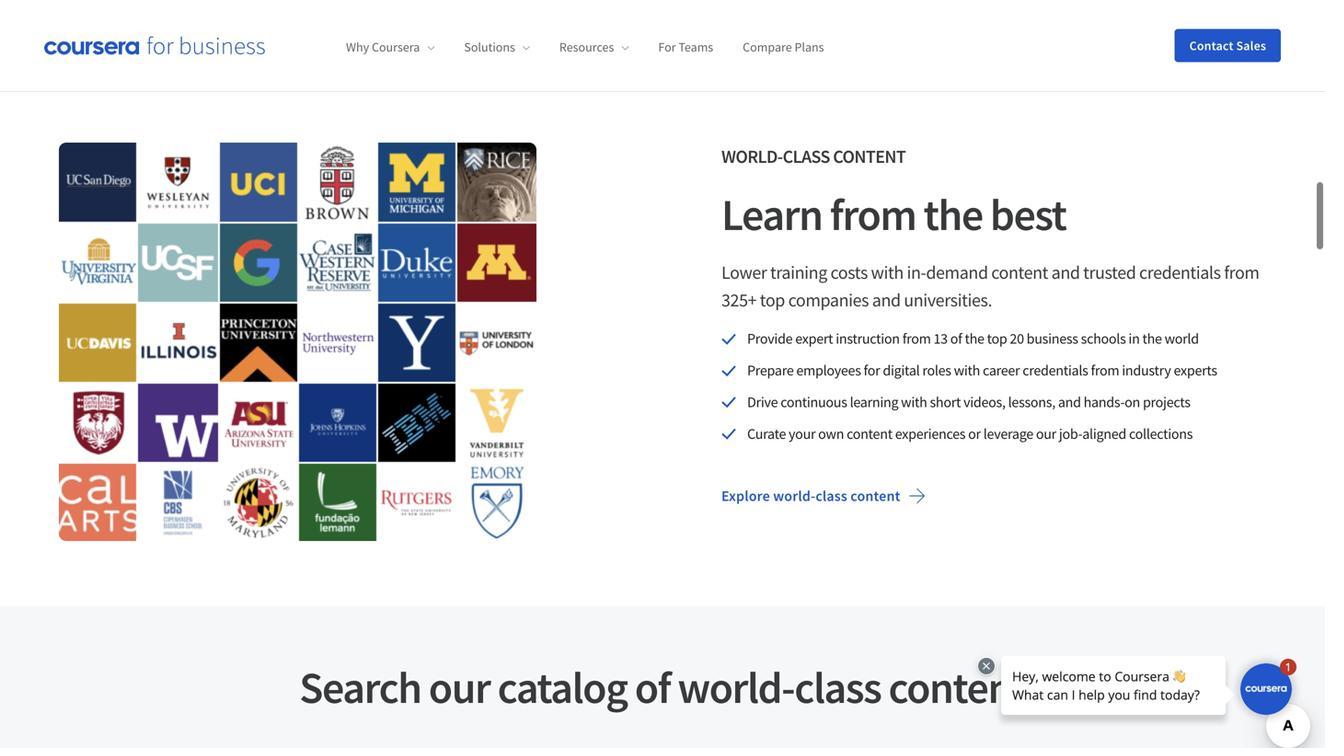 Task type: vqa. For each thing, say whether or not it's contained in the screenshot.
Drive
yes



Task type: describe. For each thing, give the bounding box(es) containing it.
0 vertical spatial world-
[[773, 487, 816, 505]]

provide expert instruction from 13 of the top 20 business schools in the world
[[747, 330, 1199, 348]]

curate your own content experiences or leverage our job-aligned collections
[[747, 425, 1193, 443]]

projects
[[1143, 393, 1191, 411]]

industry
[[1122, 361, 1171, 380]]

continuous
[[781, 393, 848, 411]]

trusted
[[1084, 261, 1136, 284]]

prepare employees for digital roles with career credentials from industry experts
[[747, 361, 1218, 380]]

why coursera
[[346, 39, 420, 55]]

1 vertical spatial world-
[[678, 660, 795, 715]]

companies
[[789, 289, 869, 312]]

on
[[1125, 393, 1141, 411]]

compare plans link
[[743, 39, 824, 55]]

roles
[[923, 361, 952, 380]]

20
[[1010, 330, 1024, 348]]

and for videos,
[[1058, 393, 1081, 411]]

lower training costs with in-demand content and trusted credentials from 325+ top companies and universities.
[[722, 261, 1260, 312]]

for
[[864, 361, 880, 380]]

0 vertical spatial class
[[783, 145, 830, 168]]

videos,
[[964, 393, 1006, 411]]

demand
[[926, 261, 988, 284]]

employees
[[797, 361, 861, 380]]

learn from the best
[[722, 187, 1066, 242]]

contact sales button
[[1175, 29, 1281, 62]]

drive continuous learning with short videos, lessons, and hands-on projects
[[747, 393, 1191, 411]]

resources link
[[560, 39, 629, 55]]

business
[[1027, 330, 1079, 348]]

for teams link
[[659, 39, 714, 55]]

collections
[[1129, 425, 1193, 443]]

lower
[[722, 261, 767, 284]]

the up prepare employees for digital roles with career credentials from industry experts
[[965, 330, 985, 348]]

and for demand
[[1052, 261, 1080, 284]]

job-
[[1059, 425, 1083, 443]]

0 horizontal spatial of
[[635, 660, 670, 715]]

world-class content
[[722, 145, 906, 168]]

instruction
[[836, 330, 900, 348]]

prepare
[[747, 361, 794, 380]]

class inside 'explore world-class content' link
[[816, 487, 848, 505]]

provide
[[747, 330, 793, 348]]

why
[[346, 39, 369, 55]]

in-
[[907, 261, 926, 284]]

compare plans
[[743, 39, 824, 55]]

for teams
[[659, 39, 714, 55]]

2 vertical spatial class
[[795, 660, 881, 715]]

career
[[983, 361, 1020, 380]]



Task type: locate. For each thing, give the bounding box(es) containing it.
1 horizontal spatial top
[[987, 330, 1008, 348]]

explore
[[722, 487, 770, 505]]

2 vertical spatial with
[[901, 393, 928, 411]]

teams
[[679, 39, 714, 55]]

world
[[1165, 330, 1199, 348]]

with
[[871, 261, 904, 284], [954, 361, 980, 380], [901, 393, 928, 411]]

1 vertical spatial credentials
[[1023, 361, 1089, 380]]

search
[[299, 660, 421, 715]]

0 vertical spatial our
[[1036, 425, 1057, 443]]

our
[[1036, 425, 1057, 443], [429, 660, 490, 715]]

expert
[[796, 330, 833, 348]]

learning
[[850, 393, 899, 411]]

universities.
[[904, 289, 992, 312]]

and up job-
[[1058, 393, 1081, 411]]

credentials
[[1140, 261, 1221, 284], [1023, 361, 1089, 380]]

from inside the lower training costs with in-demand content and trusted credentials from 325+ top companies and universities.
[[1225, 261, 1260, 284]]

the up "demand"
[[924, 187, 983, 242]]

aligned
[[1083, 425, 1127, 443]]

top left 20 at the right
[[987, 330, 1008, 348]]

thirty logos from well known universities image
[[59, 143, 537, 541]]

0 vertical spatial top
[[760, 289, 785, 312]]

for
[[659, 39, 676, 55]]

2 vertical spatial and
[[1058, 393, 1081, 411]]

best
[[990, 187, 1066, 242]]

plans
[[795, 39, 824, 55]]

with right roles at the right of the page
[[954, 361, 980, 380]]

short
[[930, 393, 961, 411]]

resources
[[560, 39, 614, 55]]

and left trusted
[[1052, 261, 1080, 284]]

1 vertical spatial of
[[635, 660, 670, 715]]

13
[[934, 330, 948, 348]]

0 horizontal spatial our
[[429, 660, 490, 715]]

of
[[951, 330, 962, 348], [635, 660, 670, 715]]

0 vertical spatial credentials
[[1140, 261, 1221, 284]]

credentials up world
[[1140, 261, 1221, 284]]

explore world-class content
[[722, 487, 901, 505]]

why coursera link
[[346, 39, 435, 55]]

class
[[783, 145, 830, 168], [816, 487, 848, 505], [795, 660, 881, 715]]

costs
[[831, 261, 868, 284]]

world-
[[773, 487, 816, 505], [678, 660, 795, 715]]

with inside the lower training costs with in-demand content and trusted credentials from 325+ top companies and universities.
[[871, 261, 904, 284]]

of right 13
[[951, 330, 962, 348]]

with for in-
[[871, 261, 904, 284]]

top
[[760, 289, 785, 312], [987, 330, 1008, 348]]

catalog
[[498, 660, 627, 715]]

lessons,
[[1009, 393, 1056, 411]]

0 horizontal spatial credentials
[[1023, 361, 1089, 380]]

explore world-class content link
[[707, 474, 941, 518]]

curate
[[747, 425, 786, 443]]

1 horizontal spatial of
[[951, 330, 962, 348]]

1 horizontal spatial our
[[1036, 425, 1057, 443]]

contact sales
[[1190, 37, 1267, 54]]

search our catalog of world-class content
[[299, 660, 1026, 715]]

world-
[[722, 145, 783, 168]]

1 vertical spatial class
[[816, 487, 848, 505]]

sales
[[1237, 37, 1267, 54]]

experiences
[[895, 425, 966, 443]]

hands-
[[1084, 393, 1125, 411]]

from
[[830, 187, 916, 242], [1225, 261, 1260, 284], [903, 330, 931, 348], [1091, 361, 1120, 380]]

compare
[[743, 39, 792, 55]]

top right 325+
[[760, 289, 785, 312]]

content
[[833, 145, 906, 168], [992, 261, 1049, 284], [847, 425, 893, 443], [851, 487, 901, 505], [889, 660, 1026, 715]]

0 vertical spatial with
[[871, 261, 904, 284]]

credentials inside the lower training costs with in-demand content and trusted credentials from 325+ top companies and universities.
[[1140, 261, 1221, 284]]

of right catalog
[[635, 660, 670, 715]]

solutions
[[464, 39, 515, 55]]

with left in- on the right of page
[[871, 261, 904, 284]]

with for short
[[901, 393, 928, 411]]

and up the instruction at top
[[872, 289, 901, 312]]

credentials down business
[[1023, 361, 1089, 380]]

1 vertical spatial and
[[872, 289, 901, 312]]

training
[[770, 261, 827, 284]]

1 vertical spatial with
[[954, 361, 980, 380]]

solutions link
[[464, 39, 530, 55]]

0 vertical spatial of
[[951, 330, 962, 348]]

digital
[[883, 361, 920, 380]]

coursera for business image
[[44, 36, 265, 55]]

1 vertical spatial top
[[987, 330, 1008, 348]]

own
[[819, 425, 844, 443]]

contact
[[1190, 37, 1234, 54]]

in
[[1129, 330, 1140, 348]]

learn
[[722, 187, 823, 242]]

0 horizontal spatial top
[[760, 289, 785, 312]]

with left short
[[901, 393, 928, 411]]

leverage
[[984, 425, 1034, 443]]

the
[[924, 187, 983, 242], [965, 330, 985, 348], [1143, 330, 1162, 348]]

1 vertical spatial our
[[429, 660, 490, 715]]

experts
[[1174, 361, 1218, 380]]

and
[[1052, 261, 1080, 284], [872, 289, 901, 312], [1058, 393, 1081, 411]]

coursera
[[372, 39, 420, 55]]

1 horizontal spatial credentials
[[1140, 261, 1221, 284]]

325+
[[722, 289, 757, 312]]

drive
[[747, 393, 778, 411]]

top inside the lower training costs with in-demand content and trusted credentials from 325+ top companies and universities.
[[760, 289, 785, 312]]

0 vertical spatial and
[[1052, 261, 1080, 284]]

schools
[[1081, 330, 1126, 348]]

the right in
[[1143, 330, 1162, 348]]

your
[[789, 425, 816, 443]]

or
[[969, 425, 981, 443]]

content inside the lower training costs with in-demand content and trusted credentials from 325+ top companies and universities.
[[992, 261, 1049, 284]]



